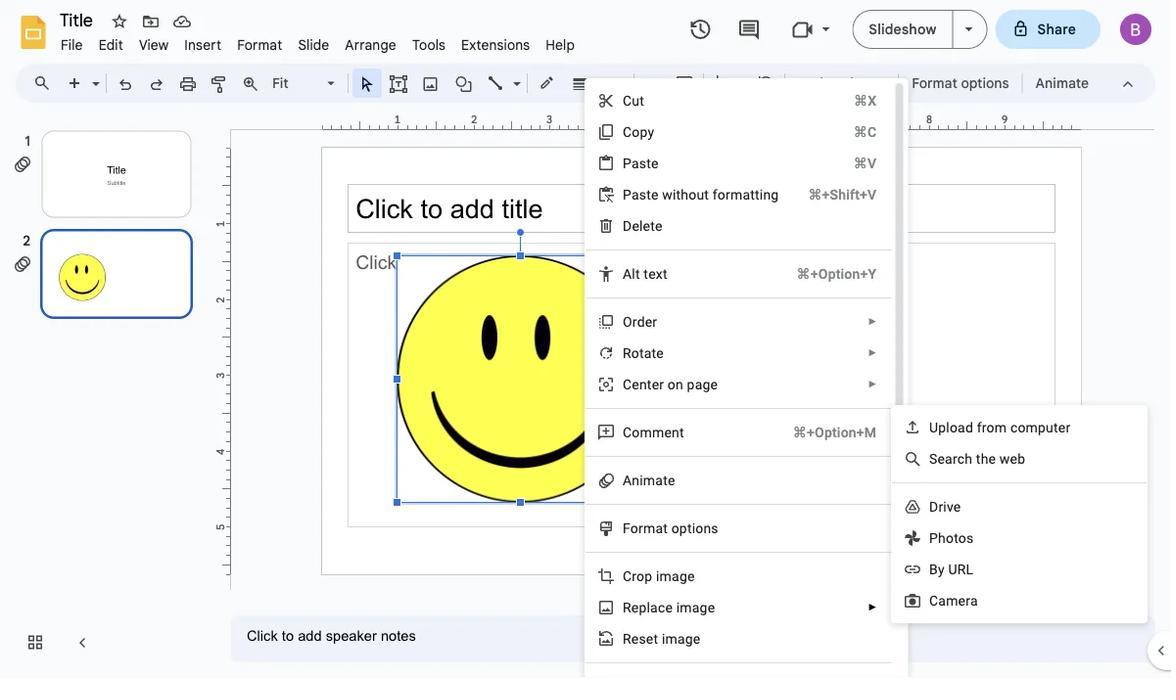 Task type: vqa. For each thing, say whether or not it's contained in the screenshot.


Task type: locate. For each thing, give the bounding box(es) containing it.
1 horizontal spatial format
[[623, 520, 668, 537]]

from
[[977, 420, 1007, 436]]

paste without formatting
[[623, 187, 779, 203]]

0 vertical spatial replace image
[[795, 74, 889, 92]]

edit menu item
[[91, 33, 131, 56]]

replace image up reset image
[[623, 600, 715, 616]]

replace up reset
[[623, 600, 673, 616]]

animate button
[[1027, 69, 1098, 98]]

arrange menu item
[[337, 33, 404, 56]]

0 horizontal spatial format
[[237, 36, 282, 53]]

border weight option
[[569, 70, 592, 97]]

order
[[623, 314, 657, 330]]

1 vertical spatial format
[[912, 74, 958, 92]]

2 vertical spatial format
[[623, 520, 668, 537]]

options inside menu
[[671, 520, 719, 537]]

0 vertical spatial format
[[237, 36, 282, 53]]

replace image up ⌘x on the top of the page
[[795, 74, 889, 92]]

format up crop
[[623, 520, 668, 537]]

animate inside menu
[[623, 473, 675, 489]]

image
[[850, 74, 889, 92], [656, 568, 695, 585], [676, 600, 715, 616], [662, 631, 701, 647]]

► for rotate
[[868, 348, 878, 359]]

2 ► from the top
[[868, 348, 878, 359]]

► for center on page
[[868, 379, 878, 390]]

application containing slideshow
[[0, 0, 1171, 679]]

1 horizontal spatial replace
[[795, 74, 847, 92]]

format menu item
[[229, 33, 290, 56]]

edit
[[99, 36, 123, 53]]

1 vertical spatial replace
[[623, 600, 673, 616]]

1 vertical spatial options
[[671, 520, 719, 537]]

pload
[[938, 420, 973, 436]]

►
[[868, 316, 878, 328], [868, 348, 878, 359], [868, 379, 878, 390], [868, 602, 878, 614]]

tools menu item
[[404, 33, 454, 56]]

⌘c element
[[830, 122, 877, 142]]

2 horizontal spatial format
[[912, 74, 958, 92]]

0 vertical spatial format options
[[912, 74, 1009, 92]]

menu bar containing file
[[53, 25, 583, 58]]

1 ► from the top
[[868, 316, 878, 328]]

1 vertical spatial format options
[[623, 520, 719, 537]]

tools
[[412, 36, 446, 53]]

slide menu item
[[290, 33, 337, 56]]

photos p element
[[929, 530, 980, 546]]

format options up crop image
[[623, 520, 719, 537]]

reset image
[[623, 631, 701, 647]]

share button
[[995, 10, 1101, 49]]

replace image button
[[789, 69, 894, 98]]

insert
[[184, 36, 221, 53]]

replace image inside menu
[[623, 600, 715, 616]]

1 horizontal spatial options
[[961, 74, 1009, 92]]

⌘+option+y
[[797, 266, 877, 282]]

► for order
[[868, 316, 878, 328]]

⌘+shift+v element
[[785, 185, 877, 205]]

0 vertical spatial replace
[[795, 74, 847, 92]]

search the web s element
[[929, 451, 1031, 467]]

insert image image
[[420, 70, 442, 97]]

1 vertical spatial animate
[[623, 473, 675, 489]]

cut
[[623, 93, 644, 109]]

p hotos
[[929, 530, 974, 546]]

0 horizontal spatial animate
[[623, 473, 675, 489]]

0 vertical spatial animate
[[1036, 74, 1089, 92]]

presentation options image
[[965, 27, 973, 31]]

the
[[976, 451, 996, 467]]

Zoom text field
[[269, 70, 324, 97]]

border dash option
[[603, 70, 625, 97]]

0 vertical spatial paste
[[623, 155, 659, 171]]

1 vertical spatial replace image
[[623, 600, 715, 616]]

animate down share
[[1036, 74, 1089, 92]]

1 horizontal spatial replace image
[[795, 74, 889, 92]]

⌘x element
[[830, 91, 877, 111]]

options up crop image
[[671, 520, 719, 537]]

0 horizontal spatial replace
[[623, 600, 673, 616]]

replace image
[[795, 74, 889, 92], [623, 600, 715, 616]]

main toolbar
[[58, 69, 1099, 98]]

menu item
[[586, 672, 891, 679]]

0 horizontal spatial replace image
[[623, 600, 715, 616]]

1 horizontal spatial animate
[[1036, 74, 1089, 92]]

menu
[[585, 78, 908, 679], [891, 405, 1148, 624]]

format down the slideshow button
[[912, 74, 958, 92]]

⌘v
[[854, 155, 877, 171]]

1 paste from the top
[[623, 155, 659, 171]]

on
[[668, 377, 684, 393]]

copy
[[623, 124, 654, 140]]

earch
[[938, 451, 973, 467]]

2 paste from the top
[[623, 187, 659, 203]]

► for replace image
[[868, 602, 878, 614]]

format inside menu item
[[237, 36, 282, 53]]

paste
[[623, 155, 659, 171], [623, 187, 659, 203]]

hotos
[[938, 530, 974, 546]]

c
[[929, 593, 938, 609]]

replace
[[795, 74, 847, 92], [623, 600, 673, 616]]

formatting
[[713, 187, 779, 203]]

application
[[0, 0, 1171, 679]]

4 ► from the top
[[868, 602, 878, 614]]

options down presentation options "icon" at the top
[[961, 74, 1009, 92]]

share
[[1038, 21, 1076, 38]]

⌘+shift+v
[[808, 187, 877, 203]]

delete
[[623, 218, 663, 234]]

image right reset
[[662, 631, 701, 647]]

slideshow
[[869, 21, 937, 38]]

replace up ⌘c element on the right top
[[795, 74, 847, 92]]

menu bar
[[53, 25, 583, 58]]

y
[[938, 562, 945, 578]]

reset
[[623, 631, 658, 647]]

format up zoom 'text box'
[[237, 36, 282, 53]]

⌘v element
[[830, 154, 877, 173]]

image up ⌘x on the top of the page
[[850, 74, 889, 92]]

text
[[644, 266, 668, 282]]

0 vertical spatial options
[[961, 74, 1009, 92]]

crop
[[623, 568, 653, 585]]

3 ► from the top
[[868, 379, 878, 390]]

paste up delete
[[623, 187, 659, 203]]

format inside button
[[912, 74, 958, 92]]

extensions menu item
[[454, 33, 538, 56]]

format options down presentation options "icon" at the top
[[912, 74, 1009, 92]]

s
[[929, 451, 938, 467]]

Star checkbox
[[106, 8, 133, 35]]

slideshow button
[[852, 10, 953, 49]]

⌘c
[[854, 124, 877, 140]]

alt text
[[623, 266, 668, 282]]

options
[[961, 74, 1009, 92], [671, 520, 719, 537]]

animate
[[1036, 74, 1089, 92], [623, 473, 675, 489]]

navigation
[[0, 111, 215, 679]]

amera
[[938, 593, 978, 609]]

format
[[237, 36, 282, 53], [912, 74, 958, 92], [623, 520, 668, 537]]

file
[[61, 36, 83, 53]]

1 vertical spatial paste
[[623, 187, 659, 203]]

0 horizontal spatial format options
[[623, 520, 719, 537]]

menu bar inside menu bar banner
[[53, 25, 583, 58]]

animate down comment
[[623, 473, 675, 489]]

paste down copy
[[623, 155, 659, 171]]

⌘x
[[854, 93, 877, 109]]

b
[[929, 562, 938, 578]]

format options
[[912, 74, 1009, 92], [623, 520, 719, 537]]

file menu item
[[53, 33, 91, 56]]

menu item inside menu
[[586, 672, 891, 679]]

view
[[139, 36, 169, 53]]

0 horizontal spatial options
[[671, 520, 719, 537]]

1 horizontal spatial format options
[[912, 74, 1009, 92]]

replace inside replace image dropdown button
[[795, 74, 847, 92]]



Task type: describe. For each thing, give the bounding box(es) containing it.
insert menu item
[[177, 33, 229, 56]]

help menu item
[[538, 33, 583, 56]]

rive
[[939, 499, 961, 515]]

rotate
[[623, 345, 664, 361]]

comment
[[623, 425, 684, 441]]

slide
[[298, 36, 329, 53]]

u
[[929, 420, 938, 436]]

paste for paste
[[623, 155, 659, 171]]

d rive
[[929, 499, 961, 515]]

⌘+option+m
[[793, 425, 877, 441]]

arrange
[[345, 36, 397, 53]]

replace inside menu
[[623, 600, 673, 616]]

upload from computer u element
[[929, 420, 1077, 436]]

new slide with layout image
[[87, 71, 100, 77]]

by url b element
[[929, 562, 980, 578]]

Menus field
[[24, 70, 68, 97]]

menu containing cut
[[585, 78, 908, 679]]

paste for paste without formatting
[[623, 187, 659, 203]]

border color: transparent image
[[536, 70, 559, 95]]

menu containing u
[[891, 405, 1148, 624]]

alt
[[623, 266, 640, 282]]

without
[[662, 187, 709, 203]]

options inside button
[[961, 74, 1009, 92]]

mask image image
[[734, 71, 747, 77]]

format inside menu
[[623, 520, 668, 537]]

shape image
[[453, 70, 475, 97]]

view menu item
[[131, 33, 177, 56]]

help
[[546, 36, 575, 53]]

⌘+option+y element
[[773, 264, 877, 284]]

Rename text field
[[53, 8, 104, 31]]

menu bar banner
[[0, 0, 1171, 679]]

extensions
[[461, 36, 530, 53]]

center on page
[[623, 377, 718, 393]]

format options inside button
[[912, 74, 1009, 92]]

u pload from computer
[[929, 420, 1071, 436]]

page
[[687, 377, 718, 393]]

animate inside animate button
[[1036, 74, 1089, 92]]

computer
[[1011, 420, 1071, 436]]

drive d element
[[929, 499, 967, 515]]

Zoom field
[[266, 70, 344, 98]]

⌘+option+m element
[[770, 423, 877, 443]]

camera c element
[[929, 593, 984, 609]]

b y url
[[929, 562, 974, 578]]

image inside dropdown button
[[850, 74, 889, 92]]

web
[[1000, 451, 1026, 467]]

format options button
[[903, 69, 1018, 98]]

format options inside menu
[[623, 520, 719, 537]]

c amera
[[929, 593, 978, 609]]

crop image
[[623, 568, 695, 585]]

replace image inside replace image dropdown button
[[795, 74, 889, 92]]

d
[[929, 499, 939, 515]]

image up reset image
[[676, 600, 715, 616]]

center
[[623, 377, 664, 393]]

p
[[929, 530, 938, 546]]

s earch the web
[[929, 451, 1026, 467]]

image right crop
[[656, 568, 695, 585]]

url
[[948, 562, 974, 578]]



